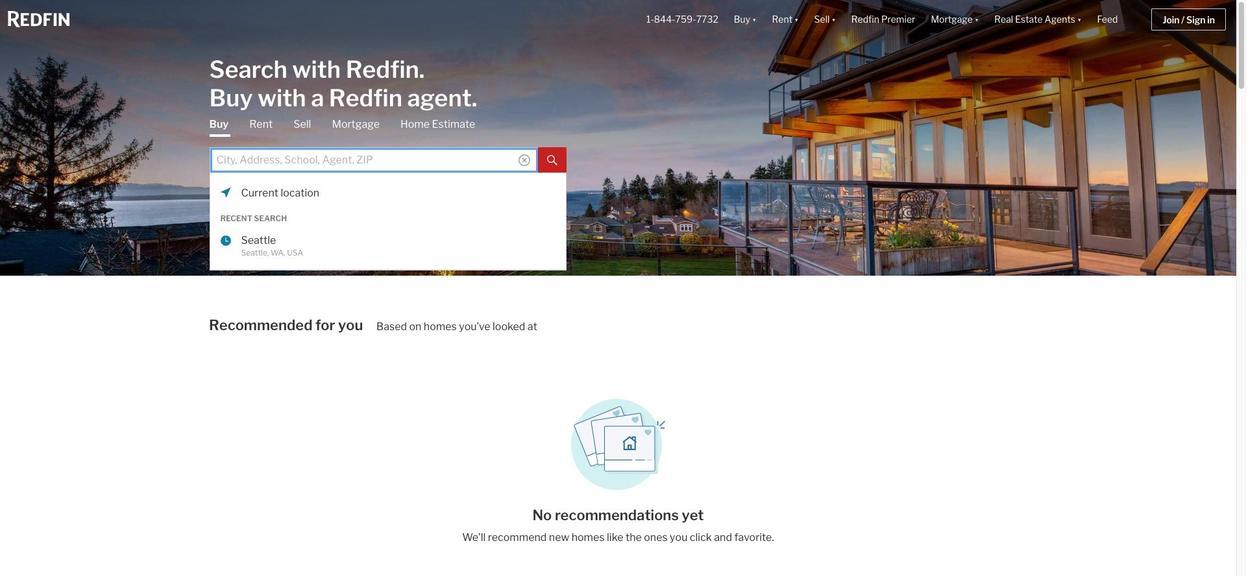 Task type: locate. For each thing, give the bounding box(es) containing it.
tab list
[[209, 117, 566, 270]]

submit search image
[[547, 155, 557, 166]]

search input image
[[518, 154, 530, 166]]



Task type: describe. For each thing, give the bounding box(es) containing it.
City, Address, School, Agent, ZIP search field
[[209, 147, 538, 173]]



Task type: vqa. For each thing, say whether or not it's contained in the screenshot.
tab list
yes



